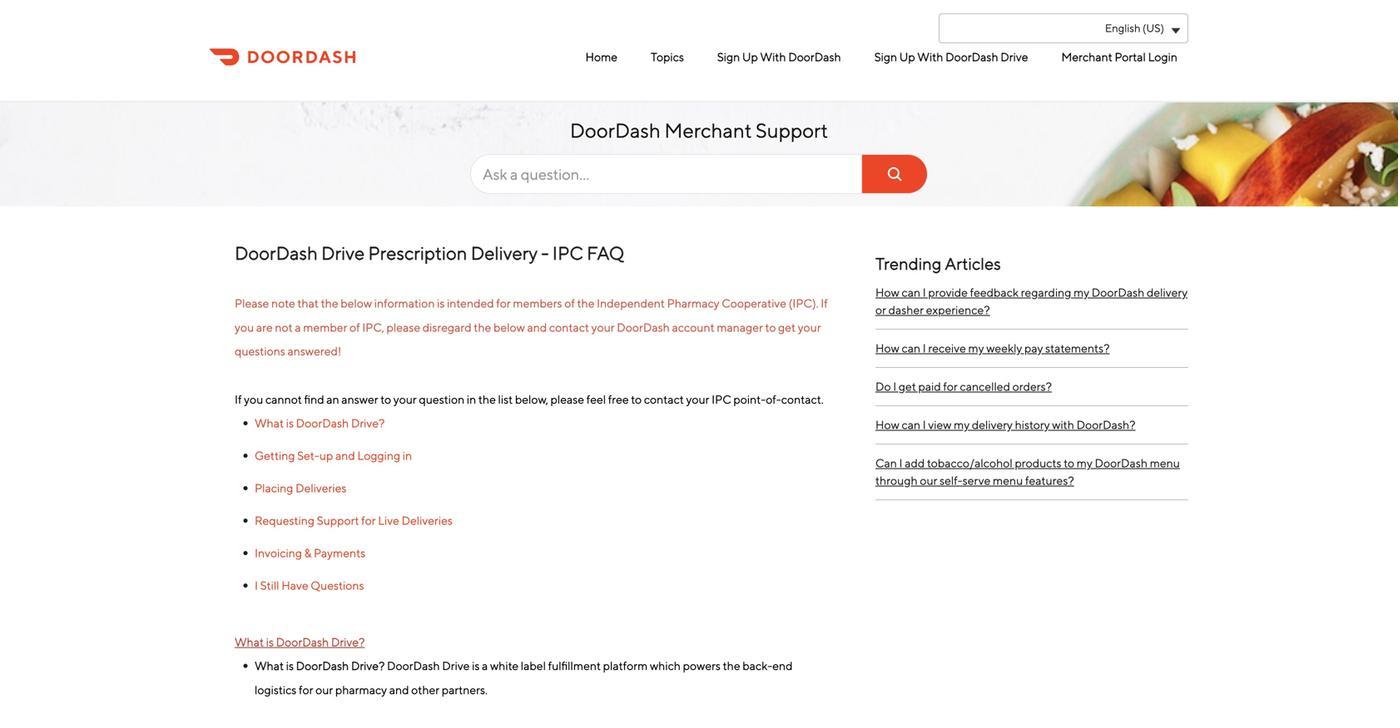 Task type: describe. For each thing, give the bounding box(es) containing it.
information
[[375, 296, 435, 310]]

independent
[[597, 296, 665, 310]]

(us)
[[1143, 22, 1165, 35]]

serve
[[963, 474, 991, 488]]

how can i receive my weekly pay statements?
[[876, 341, 1110, 355]]

to right answer
[[381, 392, 391, 406]]

self-
[[940, 474, 963, 488]]

you inside please note that the below information is intended for members of the independent pharmacy cooperative (ipc). if you are not a member of ipc, please disregard the below and contact your doordash account manager to get your questions answered!
[[235, 320, 254, 334]]

merchant help home image
[[210, 47, 356, 67]]

experience?
[[927, 303, 991, 317]]

getting set-up and logging in link
[[255, 449, 412, 463]]

trending
[[876, 254, 942, 274]]

is inside doordash drive is a white label fulfillment platform which powers the back-end logistics for our pharmacy and other partners.
[[472, 659, 480, 673]]

an
[[327, 392, 339, 406]]

how can i receive my weekly pay statements? link
[[876, 330, 1189, 368]]

0 vertical spatial ipc
[[553, 242, 584, 264]]

a inside please note that the below information is intended for members of the independent pharmacy cooperative (ipc). if you are not a member of ipc, please disregard the below and contact your doordash account manager to get your questions answered!
[[295, 320, 301, 334]]

1 horizontal spatial please
[[551, 392, 585, 406]]

can i add tobacco/alcohol products to my doordash menu through our self-serve menu features?
[[876, 456, 1181, 488]]

question
[[419, 392, 465, 406]]

powers
[[683, 659, 721, 673]]

features?
[[1026, 474, 1075, 488]]

merchant portal login link
[[1058, 43, 1182, 71]]

your left question
[[394, 392, 417, 406]]

pharmacy
[[667, 296, 720, 310]]

ipc,
[[362, 320, 385, 334]]

0 vertical spatial below
[[341, 296, 372, 310]]

a inside doordash drive is a white label fulfillment platform which powers the back-end logistics for our pharmacy and other partners.
[[482, 659, 488, 673]]

which
[[650, 659, 681, 673]]

1 vertical spatial below
[[494, 320, 525, 334]]

tobacco/alcohol
[[928, 456, 1013, 470]]

your left point-
[[687, 392, 710, 406]]

your down (ipc).
[[798, 320, 822, 334]]

drive for doordash drive prescription delivery - ipc faq
[[321, 242, 365, 264]]

my left weekly
[[969, 341, 985, 355]]

doordash inside how can i provide feedback regarding my doordash delivery or dasher experience?
[[1092, 286, 1145, 299]]

doordash inside please note that the below information is intended for members of the independent pharmacy cooperative (ipc). if you are not a member of ipc, please disregard the below and contact your doordash account manager to get your questions answered!
[[617, 320, 670, 334]]

merchant portal login
[[1062, 50, 1178, 64]]

menu containing home
[[466, 43, 1182, 71]]

&
[[304, 546, 312, 560]]

my right "view"
[[954, 418, 970, 432]]

please note that the below information is intended for members of the independent pharmacy cooperative (ipc). if you are not a member of ipc, please disregard the below and contact your doordash account manager to get your questions answered!
[[235, 296, 828, 358]]

do
[[876, 380, 891, 393]]

and inside doordash drive is a white label fulfillment platform which powers the back-end logistics for our pharmacy and other partners.
[[389, 683, 409, 697]]

merchant inside menu
[[1062, 50, 1113, 64]]

list
[[498, 392, 513, 406]]

manager
[[717, 320, 763, 334]]

doordash drive is a white label fulfillment platform which powers the back-end logistics for our pharmacy and other partners.
[[255, 659, 795, 697]]

requesting support for live deliveries link
[[255, 514, 453, 528]]

receive
[[929, 341, 967, 355]]

0 vertical spatial what
[[255, 416, 284, 430]]

set-
[[297, 449, 320, 463]]

partners.
[[442, 683, 488, 697]]

pharmacy
[[335, 683, 387, 697]]

0 vertical spatial support
[[756, 119, 829, 142]]

products
[[1015, 456, 1062, 470]]

note
[[271, 296, 295, 310]]

statements?
[[1046, 341, 1110, 355]]

contact inside please note that the below information is intended for members of the independent pharmacy cooperative (ipc). if you are not a member of ipc, please disregard the below and contact your doordash account manager to get your questions answered!
[[549, 320, 589, 334]]

regarding
[[1021, 286, 1072, 299]]

portal
[[1115, 50, 1146, 64]]

below,
[[515, 392, 549, 406]]

placing
[[255, 481, 293, 495]]

getting set-up and logging in
[[255, 449, 412, 463]]

contact.
[[782, 392, 824, 406]]

how for how can i view my delivery history with doordash?
[[876, 418, 900, 432]]

1 horizontal spatial ipc
[[712, 392, 732, 406]]

can for receive
[[902, 341, 921, 355]]

the right that
[[321, 296, 339, 310]]

1 vertical spatial you
[[244, 392, 263, 406]]

1 vertical spatial delivery
[[972, 418, 1013, 432]]

get inside please note that the below information is intended for members of the independent pharmacy cooperative (ipc). if you are not a member of ipc, please disregard the below and contact your doordash account manager to get your questions answered!
[[779, 320, 796, 334]]

the left list
[[479, 392, 496, 406]]

Preferred Language, English (US) button
[[939, 13, 1189, 43]]

dasher
[[889, 303, 924, 317]]

add
[[905, 456, 925, 470]]

english (us)
[[1106, 22, 1165, 35]]

for right paid
[[944, 380, 958, 393]]

feel
[[587, 392, 606, 406]]

-
[[541, 242, 549, 264]]

can for view
[[902, 418, 921, 432]]

login
[[1149, 50, 1178, 64]]

1 vertical spatial what is doordash drive?
[[235, 635, 365, 649]]

(ipc).
[[789, 296, 819, 310]]

doordash inside doordash drive is a white label fulfillment platform which powers the back-end logistics for our pharmacy and other partners.
[[387, 659, 440, 673]]

logging
[[358, 449, 401, 463]]

1 horizontal spatial of
[[565, 296, 575, 310]]

for left live
[[361, 514, 376, 528]]

doordash drive prescription delivery - ipc faq
[[235, 242, 625, 264]]

cancelled
[[960, 380, 1011, 393]]

the inside doordash drive is a white label fulfillment platform which powers the back-end logistics for our pharmacy and other partners.
[[723, 659, 741, 673]]

how for how can i receive my weekly pay statements?
[[876, 341, 900, 355]]

delivery
[[471, 242, 538, 264]]

have
[[282, 579, 309, 592]]

prescription
[[368, 242, 468, 264]]

topics link
[[647, 43, 688, 71]]

invoicing
[[255, 546, 302, 560]]

can
[[876, 456, 898, 470]]

the left independent
[[577, 296, 595, 310]]

doordash inside 'sign up with doordash' link
[[789, 50, 842, 64]]

fulfillment
[[548, 659, 601, 673]]

how can i view my delivery history with doordash?
[[876, 418, 1136, 432]]

intended
[[447, 296, 494, 310]]

feedback
[[971, 286, 1019, 299]]

label
[[521, 659, 546, 673]]

1 vertical spatial menu
[[993, 474, 1024, 488]]

answered!
[[288, 344, 342, 358]]

do i get paid for cancelled orders? link
[[876, 368, 1189, 406]]

placing deliveries
[[255, 481, 347, 495]]

trending articles
[[876, 254, 1001, 274]]

i left still
[[255, 579, 258, 592]]

i still have questions
[[255, 579, 364, 592]]

cannot
[[266, 392, 302, 406]]



Task type: locate. For each thing, give the bounding box(es) containing it.
1 vertical spatial please
[[551, 392, 585, 406]]

0 vertical spatial merchant
[[1062, 50, 1113, 64]]

logistics
[[255, 683, 297, 697]]

0 horizontal spatial support
[[317, 514, 359, 528]]

or
[[876, 303, 887, 317]]

0 vertical spatial how
[[876, 286, 900, 299]]

1 horizontal spatial delivery
[[1147, 286, 1188, 299]]

below down members
[[494, 320, 525, 334]]

i left receive
[[923, 341, 927, 355]]

questions
[[235, 344, 285, 358]]

up for sign up with doordash drive
[[900, 50, 916, 64]]

up inside 'sign up with doordash' link
[[743, 50, 758, 64]]

with for sign up with doordash
[[761, 50, 786, 64]]

2 vertical spatial drive
[[442, 659, 470, 673]]

with for sign up with doordash drive
[[918, 50, 944, 64]]

live
[[378, 514, 400, 528]]

1 vertical spatial a
[[482, 659, 488, 673]]

merchant
[[1062, 50, 1113, 64], [665, 119, 752, 142]]

for inside doordash drive is a white label fulfillment platform which powers the back-end logistics for our pharmacy and other partners.
[[299, 683, 313, 697]]

1 sign from the left
[[718, 50, 740, 64]]

Ask a question... text field
[[470, 154, 928, 194]]

0 horizontal spatial our
[[316, 683, 333, 697]]

members
[[513, 296, 562, 310]]

to right free
[[631, 392, 642, 406]]

faq
[[587, 242, 625, 264]]

how up can
[[876, 418, 900, 432]]

0 vertical spatial if
[[821, 296, 828, 310]]

0 vertical spatial drive?
[[351, 416, 385, 430]]

the
[[321, 296, 339, 310], [577, 296, 595, 310], [474, 320, 491, 334], [479, 392, 496, 406], [723, 659, 741, 673]]

if right (ipc).
[[821, 296, 828, 310]]

0 vertical spatial contact
[[549, 320, 589, 334]]

what is doordash drive? up the pharmacy
[[255, 659, 385, 673]]

what is doordash drive? link
[[255, 416, 385, 430]]

account
[[672, 320, 715, 334]]

ipc left point-
[[712, 392, 732, 406]]

1 horizontal spatial in
[[467, 392, 476, 406]]

what is doordash drive?
[[255, 416, 385, 430], [235, 635, 365, 649], [255, 659, 385, 673]]

deliveries right live
[[402, 514, 453, 528]]

merchant down the english (us) button on the right
[[1062, 50, 1113, 64]]

deliveries down getting set-up and logging in
[[296, 481, 347, 495]]

0 horizontal spatial ipc
[[553, 242, 584, 264]]

our inside can i add tobacco/alcohol products to my doordash menu through our self-serve menu features?
[[920, 474, 938, 488]]

3 can from the top
[[902, 418, 921, 432]]

cooperative
[[722, 296, 787, 310]]

2 vertical spatial what
[[255, 659, 284, 673]]

to up features?
[[1064, 456, 1075, 470]]

1 vertical spatial our
[[316, 683, 333, 697]]

sign inside 'sign up with doordash' link
[[718, 50, 740, 64]]

1 horizontal spatial menu
[[1150, 456, 1181, 470]]

and left other
[[389, 683, 409, 697]]

member
[[303, 320, 348, 334]]

1 horizontal spatial a
[[482, 659, 488, 673]]

can inside how can i view my delivery history with doordash? link
[[902, 418, 921, 432]]

drive for doordash drive is a white label fulfillment platform which powers the back-end logistics for our pharmacy and other partners.
[[442, 659, 470, 673]]

0 horizontal spatial menu
[[993, 474, 1024, 488]]

payments
[[314, 546, 366, 560]]

weekly
[[987, 341, 1023, 355]]

how up "or"
[[876, 286, 900, 299]]

i left "view"
[[923, 418, 927, 432]]

to inside please note that the below information is intended for members of the independent pharmacy cooperative (ipc). if you are not a member of ipc, please disregard the below and contact your doordash account manager to get your questions answered!
[[766, 320, 776, 334]]

1 vertical spatial in
[[403, 449, 412, 463]]

up for sign up with doordash
[[743, 50, 758, 64]]

and
[[527, 320, 547, 334], [336, 449, 355, 463], [389, 683, 409, 697]]

contact down members
[[549, 320, 589, 334]]

0 horizontal spatial below
[[341, 296, 372, 310]]

1 horizontal spatial get
[[899, 380, 917, 393]]

below up ipc,
[[341, 296, 372, 310]]

provide
[[929, 286, 968, 299]]

what is doordash drive? down find
[[255, 416, 385, 430]]

can inside how can i receive my weekly pay statements? link
[[902, 341, 921, 355]]

my inside how can i provide feedback regarding my doordash delivery or dasher experience?
[[1074, 286, 1090, 299]]

contact right free
[[644, 392, 684, 406]]

still
[[260, 579, 279, 592]]

3 how from the top
[[876, 418, 900, 432]]

my
[[1074, 286, 1090, 299], [969, 341, 985, 355], [954, 418, 970, 432], [1077, 456, 1093, 470]]

1 vertical spatial merchant
[[665, 119, 752, 142]]

sign for sign up with doordash drive
[[875, 50, 898, 64]]

2 sign from the left
[[875, 50, 898, 64]]

sign for sign up with doordash
[[718, 50, 740, 64]]

up inside the sign up with doordash drive link
[[900, 50, 916, 64]]

i right do
[[894, 380, 897, 393]]

1 horizontal spatial sign
[[875, 50, 898, 64]]

2 vertical spatial and
[[389, 683, 409, 697]]

1 vertical spatial drive
[[321, 242, 365, 264]]

pay
[[1025, 341, 1044, 355]]

drive left prescription
[[321, 242, 365, 264]]

1 horizontal spatial merchant
[[1062, 50, 1113, 64]]

of-
[[766, 392, 782, 406]]

0 vertical spatial what is doordash drive?
[[255, 416, 385, 430]]

0 horizontal spatial in
[[403, 449, 412, 463]]

in right question
[[467, 392, 476, 406]]

of left ipc,
[[350, 320, 360, 334]]

drive?
[[351, 416, 385, 430], [331, 635, 365, 649], [351, 659, 385, 673]]

our left the pharmacy
[[316, 683, 333, 697]]

1 vertical spatial ipc
[[712, 392, 732, 406]]

with
[[761, 50, 786, 64], [918, 50, 944, 64], [1053, 418, 1075, 432]]

0 horizontal spatial delivery
[[972, 418, 1013, 432]]

please inside please note that the below information is intended for members of the independent pharmacy cooperative (ipc). if you are not a member of ipc, please disregard the below and contact your doordash account manager to get your questions answered!
[[387, 320, 421, 334]]

the down intended
[[474, 320, 491, 334]]

1 horizontal spatial contact
[[644, 392, 684, 406]]

0 vertical spatial can
[[902, 286, 921, 299]]

0 horizontal spatial if
[[235, 392, 242, 406]]

is inside please note that the below information is intended for members of the independent pharmacy cooperative (ipc). if you are not a member of ipc, please disregard the below and contact your doordash account manager to get your questions answered!
[[437, 296, 445, 310]]

1 horizontal spatial up
[[743, 50, 758, 64]]

requesting
[[255, 514, 315, 528]]

0 horizontal spatial a
[[295, 320, 301, 334]]

0 vertical spatial you
[[235, 320, 254, 334]]

support
[[756, 119, 829, 142], [317, 514, 359, 528]]

drive down the english (us) button on the right
[[1001, 50, 1029, 64]]

getting
[[255, 449, 295, 463]]

2 vertical spatial how
[[876, 418, 900, 432]]

0 vertical spatial our
[[920, 474, 938, 488]]

i left add
[[900, 456, 903, 470]]

0 vertical spatial of
[[565, 296, 575, 310]]

deliveries
[[296, 481, 347, 495], [402, 514, 453, 528]]

please
[[235, 296, 269, 310]]

0 vertical spatial please
[[387, 320, 421, 334]]

1 horizontal spatial if
[[821, 296, 828, 310]]

answer
[[342, 392, 378, 406]]

0 vertical spatial a
[[295, 320, 301, 334]]

sign up with doordash
[[718, 50, 842, 64]]

for
[[496, 296, 511, 310], [944, 380, 958, 393], [361, 514, 376, 528], [299, 683, 313, 697]]

0 horizontal spatial please
[[387, 320, 421, 334]]

1 vertical spatial what
[[235, 635, 264, 649]]

1 horizontal spatial deliveries
[[402, 514, 453, 528]]

0 horizontal spatial with
[[761, 50, 786, 64]]

0 horizontal spatial contact
[[549, 320, 589, 334]]

0 horizontal spatial and
[[336, 449, 355, 463]]

menu
[[466, 43, 1182, 71]]

a right not
[[295, 320, 301, 334]]

view
[[929, 418, 952, 432]]

doordash inside can i add tobacco/alcohol products to my doordash menu through our self-serve menu features?
[[1095, 456, 1148, 470]]

2 horizontal spatial drive
[[1001, 50, 1029, 64]]

2 vertical spatial can
[[902, 418, 921, 432]]

please
[[387, 320, 421, 334], [551, 392, 585, 406]]

back-
[[743, 659, 773, 673]]

1 vertical spatial if
[[235, 392, 242, 406]]

drive up partners. at the left bottom
[[442, 659, 470, 673]]

questions
[[311, 579, 364, 592]]

articles
[[945, 254, 1001, 274]]

of
[[565, 296, 575, 310], [350, 320, 360, 334]]

how can i provide feedback regarding my doordash delivery or dasher experience?
[[876, 286, 1188, 317]]

disregard
[[423, 320, 472, 334]]

1 vertical spatial and
[[336, 449, 355, 463]]

drive inside menu
[[1001, 50, 1029, 64]]

how
[[876, 286, 900, 299], [876, 341, 900, 355], [876, 418, 900, 432]]

to
[[766, 320, 776, 334], [381, 392, 391, 406], [631, 392, 642, 406], [1064, 456, 1075, 470]]

merchant up ask a question... 'text box'
[[665, 119, 752, 142]]

below
[[341, 296, 372, 310], [494, 320, 525, 334]]

how up do
[[876, 341, 900, 355]]

get down (ipc).
[[779, 320, 796, 334]]

2 horizontal spatial up
[[900, 50, 916, 64]]

can inside how can i provide feedback regarding my doordash delivery or dasher experience?
[[902, 286, 921, 299]]

2 horizontal spatial with
[[1053, 418, 1075, 432]]

platform
[[603, 659, 648, 673]]

2 how from the top
[[876, 341, 900, 355]]

2 can from the top
[[902, 341, 921, 355]]

1 vertical spatial drive?
[[331, 635, 365, 649]]

i inside how can i provide feedback regarding my doordash delivery or dasher experience?
[[923, 286, 927, 299]]

how inside how can i provide feedback regarding my doordash delivery or dasher experience?
[[876, 286, 900, 299]]

the left back-
[[723, 659, 741, 673]]

1 vertical spatial how
[[876, 341, 900, 355]]

to inside can i add tobacco/alcohol products to my doordash menu through our self-serve menu features?
[[1064, 456, 1075, 470]]

if
[[821, 296, 828, 310], [235, 392, 242, 406]]

0 vertical spatial menu
[[1150, 456, 1181, 470]]

can left receive
[[902, 341, 921, 355]]

sign up with doordash drive
[[875, 50, 1029, 64]]

home
[[586, 50, 618, 64]]

and left "logging"
[[336, 449, 355, 463]]

topics
[[651, 50, 684, 64]]

paid
[[919, 380, 942, 393]]

0 vertical spatial get
[[779, 320, 796, 334]]

our down add
[[920, 474, 938, 488]]

free
[[608, 392, 629, 406]]

0 vertical spatial drive
[[1001, 50, 1029, 64]]

get left paid
[[899, 380, 917, 393]]

how for how can i provide feedback regarding my doordash delivery or dasher experience?
[[876, 286, 900, 299]]

in right "logging"
[[403, 449, 412, 463]]

my right regarding
[[1074, 286, 1090, 299]]

how can i view my delivery history with doordash? link
[[876, 406, 1189, 445]]

2 vertical spatial drive?
[[351, 659, 385, 673]]

doordash?
[[1077, 418, 1136, 432]]

my down "doordash?"
[[1077, 456, 1093, 470]]

i left "provide"
[[923, 286, 927, 299]]

please left the feel at the bottom of page
[[551, 392, 585, 406]]

find
[[304, 392, 324, 406]]

1 horizontal spatial drive
[[442, 659, 470, 673]]

doordash inside the sign up with doordash drive link
[[946, 50, 999, 64]]

can left "view"
[[902, 418, 921, 432]]

1 can from the top
[[902, 286, 921, 299]]

can for provide
[[902, 286, 921, 299]]

1 vertical spatial get
[[899, 380, 917, 393]]

1 horizontal spatial and
[[389, 683, 409, 697]]

and down members
[[527, 320, 547, 334]]

if inside please note that the below information is intended for members of the independent pharmacy cooperative (ipc). if you are not a member of ipc, please disregard the below and contact your doordash account manager to get your questions answered!
[[821, 296, 828, 310]]

to down "cooperative"
[[766, 320, 776, 334]]

0 horizontal spatial drive
[[321, 242, 365, 264]]

doordash merchant support
[[570, 119, 829, 142]]

0 vertical spatial and
[[527, 320, 547, 334]]

1 vertical spatial support
[[317, 514, 359, 528]]

end
[[773, 659, 793, 673]]

that
[[298, 296, 319, 310]]

delivery
[[1147, 286, 1188, 299], [972, 418, 1013, 432]]

home link
[[582, 43, 622, 71]]

can i add tobacco/alcohol products to my doordash menu through our self-serve menu features? link
[[876, 445, 1189, 500]]

support down 'sign up with doordash' link on the right top
[[756, 119, 829, 142]]

requesting support for live deliveries
[[255, 514, 453, 528]]

your down independent
[[592, 320, 615, 334]]

0 horizontal spatial of
[[350, 320, 360, 334]]

for inside please note that the below information is intended for members of the independent pharmacy cooperative (ipc). if you are not a member of ipc, please disregard the below and contact your doordash account manager to get your questions answered!
[[496, 296, 511, 310]]

i inside can i add tobacco/alcohol products to my doordash menu through our self-serve menu features?
[[900, 456, 903, 470]]

0 horizontal spatial deliveries
[[296, 481, 347, 495]]

ipc right -
[[553, 242, 584, 264]]

can up dasher
[[902, 286, 921, 299]]

contact
[[549, 320, 589, 334], [644, 392, 684, 406]]

for right the logistics on the left bottom
[[299, 683, 313, 697]]

1 vertical spatial of
[[350, 320, 360, 334]]

0 vertical spatial deliveries
[[296, 481, 347, 495]]

0 vertical spatial delivery
[[1147, 286, 1188, 299]]

0 horizontal spatial get
[[779, 320, 796, 334]]

1 vertical spatial can
[[902, 341, 921, 355]]

i
[[923, 286, 927, 299], [923, 341, 927, 355], [894, 380, 897, 393], [923, 418, 927, 432], [900, 456, 903, 470], [255, 579, 258, 592]]

1 horizontal spatial our
[[920, 474, 938, 488]]

your
[[592, 320, 615, 334], [798, 320, 822, 334], [394, 392, 417, 406], [687, 392, 710, 406]]

for right intended
[[496, 296, 511, 310]]

1 horizontal spatial support
[[756, 119, 829, 142]]

1 vertical spatial contact
[[644, 392, 684, 406]]

doordash
[[789, 50, 842, 64], [946, 50, 999, 64], [570, 119, 661, 142], [235, 242, 318, 264], [1092, 286, 1145, 299], [617, 320, 670, 334], [296, 416, 349, 430], [1095, 456, 1148, 470], [276, 635, 329, 649], [296, 659, 349, 673], [387, 659, 440, 673]]

a left white
[[482, 659, 488, 673]]

drive
[[1001, 50, 1029, 64], [321, 242, 365, 264], [442, 659, 470, 673]]

if left cannot
[[235, 392, 242, 406]]

0 horizontal spatial sign
[[718, 50, 740, 64]]

delivery inside how can i provide feedback regarding my doordash delivery or dasher experience?
[[1147, 286, 1188, 299]]

0 horizontal spatial up
[[320, 449, 333, 463]]

1 how from the top
[[876, 286, 900, 299]]

in
[[467, 392, 476, 406], [403, 449, 412, 463]]

what is doordash drive? up the logistics on the left bottom
[[235, 635, 365, 649]]

not
[[275, 320, 293, 334]]

you left are
[[235, 320, 254, 334]]

2 horizontal spatial and
[[527, 320, 547, 334]]

do i get paid for cancelled orders?
[[876, 380, 1052, 393]]

0 horizontal spatial merchant
[[665, 119, 752, 142]]

1 horizontal spatial below
[[494, 320, 525, 334]]

through
[[876, 474, 918, 488]]

our inside doordash drive is a white label fulfillment platform which powers the back-end logistics for our pharmacy and other partners.
[[316, 683, 333, 697]]

support up payments
[[317, 514, 359, 528]]

are
[[256, 320, 273, 334]]

you left cannot
[[244, 392, 263, 406]]

please down information
[[387, 320, 421, 334]]

2 vertical spatial what is doordash drive?
[[255, 659, 385, 673]]

drive inside doordash drive is a white label fulfillment platform which powers the back-end logistics for our pharmacy and other partners.
[[442, 659, 470, 673]]

1 horizontal spatial with
[[918, 50, 944, 64]]

how can i provide feedback regarding my doordash delivery or dasher experience? link
[[876, 274, 1189, 330]]

of right members
[[565, 296, 575, 310]]

0 vertical spatial in
[[467, 392, 476, 406]]

my inside can i add tobacco/alcohol products to my doordash menu through our self-serve menu features?
[[1077, 456, 1093, 470]]

1 vertical spatial deliveries
[[402, 514, 453, 528]]

and inside please note that the below information is intended for members of the independent pharmacy cooperative (ipc). if you are not a member of ipc, please disregard the below and contact your doordash account manager to get your questions answered!
[[527, 320, 547, 334]]



Task type: vqa. For each thing, say whether or not it's contained in the screenshot.
from
no



